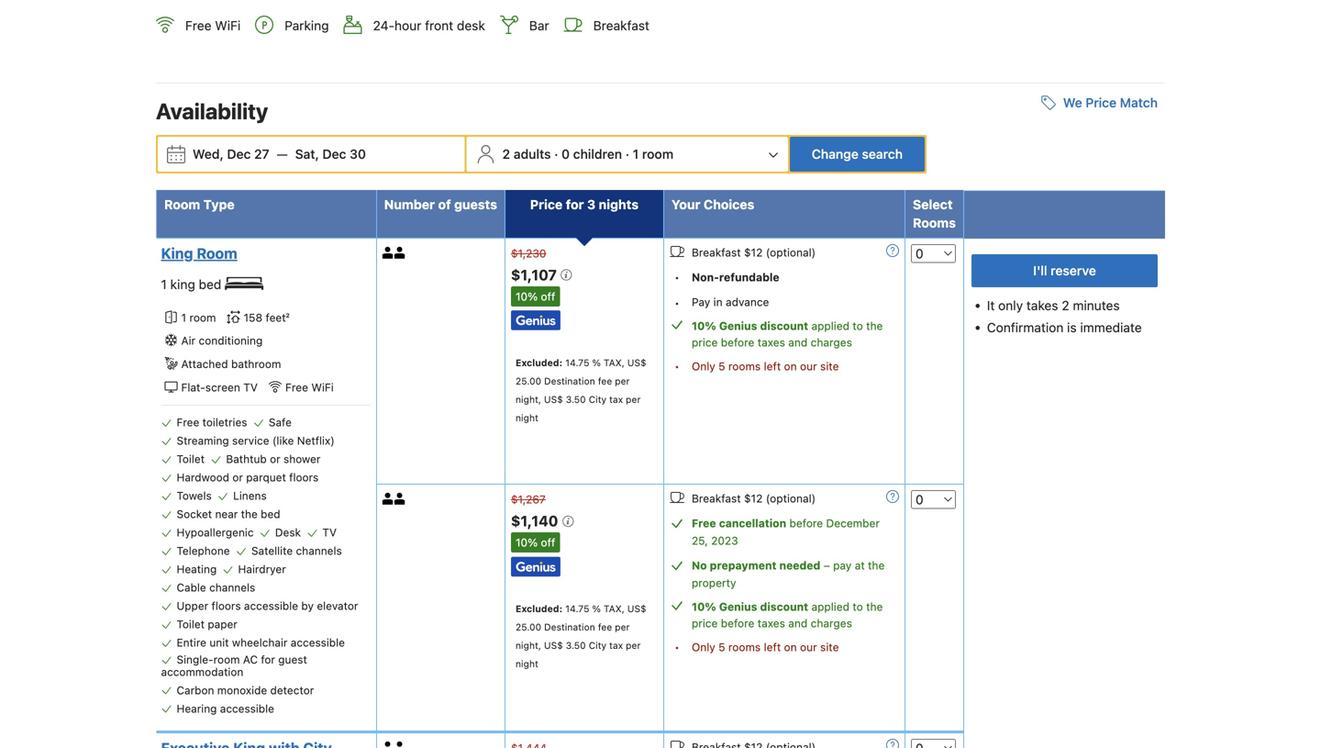 Task type: vqa. For each thing, say whether or not it's contained in the screenshot.
top 10% off. You're getting a reduced rate because this property is offering a discount.. Element
yes



Task type: locate. For each thing, give the bounding box(es) containing it.
satellite channels
[[251, 544, 342, 557]]

1 left king
[[161, 277, 167, 292]]

wifi up netflix)
[[312, 381, 334, 394]]

excluded: down $1,107 at left top
[[516, 357, 563, 368]]

toilet up entire
[[177, 618, 205, 631]]

room up air
[[190, 311, 216, 324]]

14.75 % tax, us$ 25.00 destination fee per night, us$ 3.50 city tax per night for $1,107
[[516, 357, 647, 423]]

1 destination from the top
[[544, 375, 596, 386]]

room up your
[[643, 146, 674, 161]]

2 destination from the top
[[544, 622, 596, 633]]

1 rooms from the top
[[729, 360, 761, 373]]

1 vertical spatial 10% off. you're getting a reduced rate because this property is offering a discount.. element
[[511, 533, 560, 553]]

1 vertical spatial applied to the price before taxes and charges
[[692, 601, 883, 630]]

wifi
[[215, 18, 241, 33], [312, 381, 334, 394]]

dec left 30
[[323, 146, 346, 161]]

2 applied from the top
[[812, 601, 850, 613]]

1 horizontal spatial bed
[[261, 508, 281, 520]]

$12
[[744, 246, 763, 259], [744, 492, 763, 505]]

2 genius from the top
[[720, 601, 758, 613]]

10% genius discount for more details on meals and payment options image
[[692, 601, 809, 613]]

$1,107
[[511, 266, 561, 284]]

0 vertical spatial tax,
[[604, 357, 625, 368]]

free up 25,
[[692, 517, 717, 530]]

1 applied from the top
[[812, 320, 850, 333]]

10% genius discount down no prepayment needed
[[692, 601, 809, 613]]

occupancy image
[[383, 247, 395, 259], [395, 247, 406, 259], [383, 493, 395, 505], [395, 493, 406, 505], [395, 742, 406, 748]]

adults
[[514, 146, 551, 161]]

0 vertical spatial channels
[[296, 544, 342, 557]]

genius down pay in advance
[[720, 320, 758, 333]]

1 vertical spatial city
[[589, 640, 607, 651]]

room down unit
[[214, 653, 240, 666]]

0 vertical spatial room
[[164, 197, 200, 212]]

bed right king
[[199, 277, 222, 292]]

2 vertical spatial accessible
[[220, 702, 274, 715]]

1 25.00 from the top
[[516, 375, 542, 386]]

1 horizontal spatial price
[[1086, 95, 1117, 110]]

non-refundable
[[692, 271, 780, 284]]

free wifi up availability
[[185, 18, 241, 33]]

10% down "pay"
[[692, 320, 717, 333]]

1 vertical spatial fee
[[598, 622, 613, 633]]

0 vertical spatial applied to the price before taxes and charges
[[692, 320, 883, 349]]

0 vertical spatial (optional)
[[766, 246, 816, 259]]

breakfast $12 (optional) up cancellation
[[692, 492, 816, 505]]

1 vertical spatial taxes
[[758, 617, 786, 630]]

on
[[784, 360, 797, 373], [784, 641, 797, 654]]

1 vertical spatial before
[[790, 517, 824, 530]]

0 vertical spatial 5
[[719, 360, 726, 373]]

match
[[1121, 95, 1159, 110]]

floors up paper
[[212, 599, 241, 612]]

1 vertical spatial 2
[[1062, 298, 1070, 313]]

guests
[[454, 197, 498, 212]]

room
[[164, 197, 200, 212], [197, 245, 237, 262]]

10% off down $1,107 at left top
[[516, 290, 556, 303]]

off for $1,140
[[541, 536, 556, 549]]

city for $1,140
[[589, 640, 607, 651]]

0 vertical spatial only
[[692, 360, 716, 373]]

site
[[821, 360, 839, 373], [821, 641, 839, 654]]

city
[[589, 394, 607, 405], [589, 640, 607, 651]]

0 vertical spatial room
[[643, 146, 674, 161]]

front
[[425, 18, 454, 33]]

2 left adults on the left of the page
[[503, 146, 511, 161]]

accessible up guest
[[291, 636, 345, 649]]

0 vertical spatial or
[[270, 453, 281, 465]]

2 our from the top
[[801, 641, 818, 654]]

rooms down the property
[[729, 641, 761, 654]]

5 down in
[[719, 360, 726, 373]]

only down "pay"
[[692, 360, 716, 373]]

tv up satellite channels
[[323, 526, 337, 539]]

2 night, from the top
[[516, 640, 542, 651]]

· left 0
[[555, 146, 559, 161]]

night, for $1,107
[[516, 394, 542, 405]]

1 excluded: from the top
[[516, 357, 563, 368]]

0 vertical spatial 2
[[503, 146, 511, 161]]

channels
[[296, 544, 342, 557], [209, 581, 255, 594]]

0 vertical spatial 10% off
[[516, 290, 556, 303]]

price down "pay"
[[692, 336, 718, 349]]

1 vertical spatial breakfast $12 (optional)
[[692, 492, 816, 505]]

5
[[719, 360, 726, 373], [719, 641, 726, 654]]

toilet
[[177, 453, 205, 465], [177, 618, 205, 631]]

(optional) up before december 25, 2023
[[766, 492, 816, 505]]

2 fee from the top
[[598, 622, 613, 633]]

10% off. you're getting a reduced rate because this property is offering a discount.. element down $1,107 at left top
[[511, 286, 560, 307]]

1 10% genius discount from the top
[[692, 320, 809, 333]]

rooms down advance
[[729, 360, 761, 373]]

toilet for toilet
[[177, 453, 205, 465]]

of
[[438, 197, 451, 212]]

1 toilet from the top
[[177, 453, 205, 465]]

0 vertical spatial only 5 rooms left on our site
[[692, 360, 839, 373]]

1 horizontal spatial tv
[[323, 526, 337, 539]]

% for $1,107
[[592, 357, 601, 368]]

or down (like
[[270, 453, 281, 465]]

1 genius from the top
[[720, 320, 758, 333]]

1 vertical spatial off
[[541, 536, 556, 549]]

1 tax from the top
[[610, 394, 623, 405]]

1 14.75 from the top
[[566, 357, 590, 368]]

1 vertical spatial (optional)
[[766, 492, 816, 505]]

free up availability
[[185, 18, 212, 33]]

0 horizontal spatial or
[[233, 471, 243, 484]]

1 vertical spatial 1
[[161, 277, 167, 292]]

1 vertical spatial channels
[[209, 581, 255, 594]]

discount down advance
[[761, 320, 809, 333]]

% for $1,140
[[592, 603, 601, 614]]

select rooms
[[913, 197, 957, 230]]

wed, dec 27 — sat, dec 30
[[193, 146, 366, 161]]

1 vertical spatial excluded:
[[516, 603, 563, 614]]

1 vertical spatial discount
[[761, 601, 809, 613]]

channels down hairdryer
[[209, 581, 255, 594]]

toilet down streaming
[[177, 453, 205, 465]]

2 night from the top
[[516, 658, 539, 669]]

(optional)
[[766, 246, 816, 259], [766, 492, 816, 505]]

3 • from the top
[[675, 360, 680, 373]]

genius for 1st more details on meals and payment options icon
[[720, 320, 758, 333]]

accessible left by
[[244, 599, 298, 612]]

or for bathtub
[[270, 453, 281, 465]]

breakfast $12 (optional)
[[692, 246, 816, 259], [692, 492, 816, 505]]

hardwood or parquet floors
[[177, 471, 319, 484]]

bed up desk
[[261, 508, 281, 520]]

0 vertical spatial fee
[[598, 375, 613, 386]]

1 site from the top
[[821, 360, 839, 373]]

2 only from the top
[[692, 641, 716, 654]]

1 14.75 % tax, us$ 25.00 destination fee per night, us$ 3.50 city tax per night from the top
[[516, 357, 647, 423]]

2 14.75 from the top
[[566, 603, 590, 614]]

1 vertical spatial night,
[[516, 640, 542, 651]]

2 site from the top
[[821, 641, 839, 654]]

1 horizontal spatial ·
[[626, 146, 630, 161]]

room inside single-room ac for guest accommodation
[[214, 653, 240, 666]]

2 discount from the top
[[761, 601, 809, 613]]

2 • from the top
[[675, 297, 680, 310]]

1 10% off. you're getting a reduced rate because this property is offering a discount.. element from the top
[[511, 286, 560, 307]]

$12 up cancellation
[[744, 492, 763, 505]]

wheelchair
[[232, 636, 288, 649]]

king
[[170, 277, 195, 292]]

tv down bathroom
[[244, 381, 258, 394]]

before inside before december 25, 2023
[[790, 517, 824, 530]]

10% off. you're getting a reduced rate because this property is offering a discount.. element for $1,107
[[511, 286, 560, 307]]

fee
[[598, 375, 613, 386], [598, 622, 613, 633]]

0 vertical spatial genius
[[720, 320, 758, 333]]

· right the children
[[626, 146, 630, 161]]

25.00 for $1,107
[[516, 375, 542, 386]]

1 charges from the top
[[811, 336, 853, 349]]

2 up 'is'
[[1062, 298, 1070, 313]]

1 5 from the top
[[719, 360, 726, 373]]

service
[[232, 434, 269, 447]]

1 vertical spatial wifi
[[312, 381, 334, 394]]

off down $1,140
[[541, 536, 556, 549]]

excluded:
[[516, 357, 563, 368], [516, 603, 563, 614]]

1 vertical spatial only 5 rooms left on our site
[[692, 641, 839, 654]]

0 vertical spatial tax
[[610, 394, 623, 405]]

1 vertical spatial and
[[789, 617, 808, 630]]

3.50 for $1,140
[[566, 640, 586, 651]]

price
[[692, 336, 718, 349], [692, 617, 718, 630]]

0 horizontal spatial 2
[[503, 146, 511, 161]]

10% off. you're getting a reduced rate because this property is offering a discount.. element down $1,140
[[511, 533, 560, 553]]

fee for $1,140
[[598, 622, 613, 633]]

cancellation
[[719, 517, 787, 530]]

price right we
[[1086, 95, 1117, 110]]

2 vertical spatial 1
[[181, 311, 186, 324]]

left down – pay at the property
[[764, 641, 781, 654]]

toiletries
[[203, 416, 247, 429]]

1 our from the top
[[801, 360, 818, 373]]

pay
[[834, 559, 852, 572]]

0 horizontal spatial for
[[261, 653, 275, 666]]

1 night, from the top
[[516, 394, 542, 405]]

0 vertical spatial city
[[589, 394, 607, 405]]

telephone
[[177, 544, 230, 557]]

1 to from the top
[[853, 320, 864, 333]]

2 breakfast $12 (optional) from the top
[[692, 492, 816, 505]]

10% off. you're getting a reduced rate because this property is offering a discount.. element for $1,140
[[511, 533, 560, 553]]

1 tax, from the top
[[604, 357, 625, 368]]

prepayment
[[710, 559, 777, 572]]

0 vertical spatial 3.50
[[566, 394, 586, 405]]

1 city from the top
[[589, 394, 607, 405]]

2 adults · 0 children · 1 room
[[503, 146, 674, 161]]

or for hardwood
[[233, 471, 243, 484]]

0 vertical spatial on
[[784, 360, 797, 373]]

2 tax, from the top
[[604, 603, 625, 614]]

0 horizontal spatial bed
[[199, 277, 222, 292]]

1 vertical spatial %
[[592, 603, 601, 614]]

2 applied to the price before taxes and charges from the top
[[692, 601, 883, 630]]

tv
[[244, 381, 258, 394], [323, 526, 337, 539]]

only down the property
[[692, 641, 716, 654]]

unit
[[210, 636, 229, 649]]

1 right the children
[[633, 146, 639, 161]]

1 % from the top
[[592, 357, 601, 368]]

1 only from the top
[[692, 360, 716, 373]]

1 vertical spatial room
[[190, 311, 216, 324]]

advance
[[726, 295, 770, 308]]

channels down desk
[[296, 544, 342, 557]]

excluded: for $1,140
[[516, 603, 563, 614]]

1 and from the top
[[789, 336, 808, 349]]

1 discount from the top
[[761, 320, 809, 333]]

1 on from the top
[[784, 360, 797, 373]]

2 excluded: from the top
[[516, 603, 563, 614]]

1 (optional) from the top
[[766, 246, 816, 259]]

1 horizontal spatial 2
[[1062, 298, 1070, 313]]

floors down the shower
[[289, 471, 319, 484]]

1 left from the top
[[764, 360, 781, 373]]

it only takes 2 minutes confirmation is immediate
[[988, 298, 1143, 335]]

room inside dropdown button
[[643, 146, 674, 161]]

2 10% off. you're getting a reduced rate because this property is offering a discount.. element from the top
[[511, 533, 560, 553]]

genius for more details on meals and payment options image
[[720, 601, 758, 613]]

14.75 for $1,107
[[566, 357, 590, 368]]

1 vertical spatial or
[[233, 471, 243, 484]]

breakfast up free cancellation
[[692, 492, 741, 505]]

1 vertical spatial 5
[[719, 641, 726, 654]]

before up needed
[[790, 517, 824, 530]]

1 vertical spatial tax
[[610, 640, 623, 651]]

accessible down carbon monoxide detector
[[220, 702, 274, 715]]

left down advance
[[764, 360, 781, 373]]

discount down – pay at the property
[[761, 601, 809, 613]]

discount for more details on meals and payment options image
[[761, 601, 809, 613]]

2 only 5 rooms left on our site from the top
[[692, 641, 839, 654]]

1 off from the top
[[541, 290, 556, 303]]

0 vertical spatial breakfast $12 (optional)
[[692, 246, 816, 259]]

for right ac
[[261, 653, 275, 666]]

price
[[1086, 95, 1117, 110], [530, 197, 563, 212]]

5 down the property
[[719, 641, 726, 654]]

1 vertical spatial price
[[530, 197, 563, 212]]

only 5 rooms left on our site down advance
[[692, 360, 839, 373]]

occupancy image
[[383, 742, 395, 748]]

1 horizontal spatial or
[[270, 453, 281, 465]]

10% genius discount
[[692, 320, 809, 333], [692, 601, 809, 613]]

before down the property
[[721, 617, 755, 630]]

10% genius discount down advance
[[692, 320, 809, 333]]

only 5 rooms left on our site down – pay at the property
[[692, 641, 839, 654]]

2 off from the top
[[541, 536, 556, 549]]

2 dec from the left
[[323, 146, 346, 161]]

0 vertical spatial rooms
[[729, 360, 761, 373]]

children
[[573, 146, 623, 161]]

2 vertical spatial room
[[214, 653, 240, 666]]

1 vertical spatial to
[[853, 601, 864, 613]]

2 inside dropdown button
[[503, 146, 511, 161]]

1 up air
[[181, 311, 186, 324]]

1 vertical spatial 25.00
[[516, 622, 542, 633]]

1 vertical spatial 10% genius discount
[[692, 601, 809, 613]]

1 vertical spatial genius
[[720, 601, 758, 613]]

bathtub or shower
[[226, 453, 321, 465]]

1 fee from the top
[[598, 375, 613, 386]]

price down the property
[[692, 617, 718, 630]]

wifi left parking
[[215, 18, 241, 33]]

2 city from the top
[[589, 640, 607, 651]]

applied to the price before taxes and charges down – pay at the property
[[692, 601, 883, 630]]

2 3.50 from the top
[[566, 640, 586, 651]]

10% down the property
[[692, 601, 717, 613]]

0 vertical spatial price
[[692, 336, 718, 349]]

destination for $1,140
[[544, 622, 596, 633]]

2 tax from the top
[[610, 640, 623, 651]]

10% down $1,140
[[516, 536, 538, 549]]

number of guests
[[384, 197, 498, 212]]

1 vertical spatial more details on meals and payment options image
[[887, 739, 900, 748]]

price left 3
[[530, 197, 563, 212]]

10% off down $1,140
[[516, 536, 556, 549]]

2 14.75 % tax, us$ 25.00 destination fee per night, us$ 3.50 city tax per night from the top
[[516, 603, 647, 669]]

bathroom
[[231, 358, 281, 370]]

2 10% off from the top
[[516, 536, 556, 549]]

streaming
[[177, 434, 229, 447]]

taxes down advance
[[758, 336, 786, 349]]

0 horizontal spatial dec
[[227, 146, 251, 161]]

1 dec from the left
[[227, 146, 251, 161]]

0 vertical spatial excluded:
[[516, 357, 563, 368]]

the
[[867, 320, 883, 333], [241, 508, 258, 520], [868, 559, 885, 572], [867, 601, 883, 613]]

0 vertical spatial our
[[801, 360, 818, 373]]

hairdryer
[[238, 563, 286, 576]]

1 vertical spatial for
[[261, 653, 275, 666]]

$12 up refundable
[[744, 246, 763, 259]]

room up 1 king bed
[[197, 245, 237, 262]]

breakfast
[[594, 18, 650, 33], [692, 246, 741, 259], [692, 492, 741, 505]]

breakfast up non-
[[692, 246, 741, 259]]

free wifi up safe
[[285, 381, 334, 394]]

breakfast right bar
[[594, 18, 650, 33]]

per
[[615, 375, 630, 386], [626, 394, 641, 405], [615, 622, 630, 633], [626, 640, 641, 651]]

0 vertical spatial night,
[[516, 394, 542, 405]]

breakfast $12 (optional) up refundable
[[692, 246, 816, 259]]

0 vertical spatial applied
[[812, 320, 850, 333]]

1 vertical spatial $12
[[744, 492, 763, 505]]

(optional) up refundable
[[766, 246, 816, 259]]

1 vertical spatial floors
[[212, 599, 241, 612]]

desk
[[457, 18, 486, 33]]

1 vertical spatial destination
[[544, 622, 596, 633]]

charges
[[811, 336, 853, 349], [811, 617, 853, 630]]

0 vertical spatial and
[[789, 336, 808, 349]]

room for 1 room
[[190, 311, 216, 324]]

14.75 % tax, us$ 25.00 destination fee per night, us$ 3.50 city tax per night for $1,140
[[516, 603, 647, 669]]

1 only 5 rooms left on our site from the top
[[692, 360, 839, 373]]

2 horizontal spatial 1
[[633, 146, 639, 161]]

availability
[[156, 98, 268, 124]]

site for more details on meals and payment options image
[[821, 641, 839, 654]]

is
[[1068, 320, 1077, 335]]

us$
[[628, 357, 647, 368], [544, 394, 563, 405], [628, 603, 647, 614], [544, 640, 563, 651]]

2 to from the top
[[853, 601, 864, 613]]

more details on meals and payment options image
[[887, 490, 900, 503]]

1 10% off from the top
[[516, 290, 556, 303]]

5 for 1st more details on meals and payment options icon
[[719, 360, 726, 373]]

2 inside it only takes 2 minutes confirmation is immediate
[[1062, 298, 1070, 313]]

or down bathtub
[[233, 471, 243, 484]]

0 vertical spatial 14.75 % tax, us$ 25.00 destination fee per night, us$ 3.50 city tax per night
[[516, 357, 647, 423]]

tax for $1,140
[[610, 640, 623, 651]]

0 vertical spatial taxes
[[758, 336, 786, 349]]

2 charges from the top
[[811, 617, 853, 630]]

off down $1,107 at left top
[[541, 290, 556, 303]]

taxes down – pay at the property
[[758, 617, 786, 630]]

0 vertical spatial night
[[516, 412, 539, 423]]

2 5 from the top
[[719, 641, 726, 654]]

•
[[675, 271, 680, 284], [675, 297, 680, 310], [675, 360, 680, 373], [675, 641, 680, 654]]

night for $1,107
[[516, 412, 539, 423]]

1 applied to the price before taxes and charges from the top
[[692, 320, 883, 349]]

excluded: down $1,140
[[516, 603, 563, 614]]

december
[[827, 517, 880, 530]]

0 vertical spatial more details on meals and payment options image
[[887, 244, 900, 257]]

2 $12 from the top
[[744, 492, 763, 505]]

towels
[[177, 489, 212, 502]]

1 horizontal spatial 1
[[181, 311, 186, 324]]

14.75
[[566, 357, 590, 368], [566, 603, 590, 614]]

0 vertical spatial 14.75
[[566, 357, 590, 368]]

night
[[516, 412, 539, 423], [516, 658, 539, 669]]

1 vertical spatial charges
[[811, 617, 853, 630]]

0 vertical spatial off
[[541, 290, 556, 303]]

only 5 rooms left on our site for 1st more details on meals and payment options icon
[[692, 360, 839, 373]]

genius down the property
[[720, 601, 758, 613]]

dec left 27
[[227, 146, 251, 161]]

free
[[185, 18, 212, 33], [285, 381, 308, 394], [177, 416, 199, 429], [692, 517, 717, 530]]

10% off. you're getting a reduced rate because this property is offering a discount.. element
[[511, 286, 560, 307], [511, 533, 560, 553]]

only
[[692, 360, 716, 373], [692, 641, 716, 654]]

1 3.50 from the top
[[566, 394, 586, 405]]

for left 3
[[566, 197, 584, 212]]

1 horizontal spatial channels
[[296, 544, 342, 557]]

1 vertical spatial site
[[821, 641, 839, 654]]

158 feet²
[[244, 311, 290, 324]]

2 % from the top
[[592, 603, 601, 614]]

room left type
[[164, 197, 200, 212]]

%
[[592, 357, 601, 368], [592, 603, 601, 614]]

1 • from the top
[[675, 271, 680, 284]]

0 vertical spatial floors
[[289, 471, 319, 484]]

discount
[[761, 320, 809, 333], [761, 601, 809, 613]]

room
[[643, 146, 674, 161], [190, 311, 216, 324], [214, 653, 240, 666]]

2 25.00 from the top
[[516, 622, 542, 633]]

1 night from the top
[[516, 412, 539, 423]]

0 vertical spatial discount
[[761, 320, 809, 333]]

3.50
[[566, 394, 586, 405], [566, 640, 586, 651]]

5 for more details on meals and payment options image
[[719, 641, 726, 654]]

before down pay in advance
[[721, 336, 755, 349]]

2 vertical spatial breakfast
[[692, 492, 741, 505]]

2 toilet from the top
[[177, 618, 205, 631]]

air conditioning
[[181, 334, 263, 347]]

2 10% genius discount from the top
[[692, 601, 809, 613]]

parquet
[[246, 471, 286, 484]]

applied to the price before taxes and charges down advance
[[692, 320, 883, 349]]

property
[[692, 577, 737, 590]]

0 horizontal spatial ·
[[555, 146, 559, 161]]

more details on meals and payment options image
[[887, 244, 900, 257], [887, 739, 900, 748]]

1 vertical spatial applied
[[812, 601, 850, 613]]

floors
[[289, 471, 319, 484], [212, 599, 241, 612]]



Task type: describe. For each thing, give the bounding box(es) containing it.
i'll reserve
[[1034, 263, 1097, 278]]

to for more details on meals and payment options image
[[853, 601, 864, 613]]

27
[[254, 146, 270, 161]]

24-hour front desk
[[373, 18, 486, 33]]

2 price from the top
[[692, 617, 718, 630]]

4 • from the top
[[675, 641, 680, 654]]

search
[[862, 146, 903, 161]]

we price match button
[[1034, 86, 1166, 119]]

discount for 1st more details on meals and payment options icon
[[761, 320, 809, 333]]

price for 3 nights
[[530, 197, 639, 212]]

1 taxes from the top
[[758, 336, 786, 349]]

1 for 1 king bed
[[161, 277, 167, 292]]

2 vertical spatial before
[[721, 617, 755, 630]]

number
[[384, 197, 435, 212]]

parking
[[285, 18, 329, 33]]

by
[[301, 599, 314, 612]]

socket near the bed
[[177, 508, 281, 520]]

1 vertical spatial bed
[[261, 508, 281, 520]]

1 vertical spatial free wifi
[[285, 381, 334, 394]]

wed,
[[193, 146, 224, 161]]

1 breakfast $12 (optional) from the top
[[692, 246, 816, 259]]

1 horizontal spatial for
[[566, 197, 584, 212]]

accommodation
[[161, 665, 244, 678]]

detector
[[270, 684, 314, 697]]

25.00 for $1,140
[[516, 622, 542, 633]]

1 · from the left
[[555, 146, 559, 161]]

– pay at the property
[[692, 559, 885, 590]]

applied to the price before taxes and charges for 1st more details on meals and payment options icon
[[692, 320, 883, 349]]

0 horizontal spatial floors
[[212, 599, 241, 612]]

pay in advance
[[692, 295, 770, 308]]

2 left from the top
[[764, 641, 781, 654]]

2 rooms from the top
[[729, 641, 761, 654]]

i'll reserve button
[[972, 254, 1159, 287]]

$1,140
[[511, 513, 562, 530]]

0 horizontal spatial price
[[530, 197, 563, 212]]

minutes
[[1074, 298, 1121, 313]]

1 vertical spatial room
[[197, 245, 237, 262]]

off for $1,107
[[541, 290, 556, 303]]

it
[[988, 298, 995, 313]]

tax, for $1,107
[[604, 357, 625, 368]]

before december 25, 2023
[[692, 517, 880, 547]]

desk
[[275, 526, 301, 539]]

excluded: for $1,107
[[516, 357, 563, 368]]

your
[[672, 197, 701, 212]]

at
[[855, 559, 865, 572]]

hardwood
[[177, 471, 229, 484]]

0 vertical spatial accessible
[[244, 599, 298, 612]]

10% down $1,107 at left top
[[516, 290, 538, 303]]

netflix)
[[297, 434, 335, 447]]

2 taxes from the top
[[758, 617, 786, 630]]

streaming service (like netflix)
[[177, 434, 335, 447]]

the inside – pay at the property
[[868, 559, 885, 572]]

channels for cable channels
[[209, 581, 255, 594]]

3
[[587, 197, 596, 212]]

guest
[[278, 653, 307, 666]]

to for 1st more details on meals and payment options icon
[[853, 320, 864, 333]]

tax, for $1,140
[[604, 603, 625, 614]]

0 vertical spatial tv
[[244, 381, 258, 394]]

ac
[[243, 653, 258, 666]]

night, for $1,140
[[516, 640, 542, 651]]

only
[[999, 298, 1024, 313]]

0 vertical spatial breakfast
[[594, 18, 650, 33]]

0 horizontal spatial free wifi
[[185, 18, 241, 33]]

no prepayment needed
[[692, 559, 821, 572]]

room type
[[164, 197, 235, 212]]

1 vertical spatial tv
[[323, 526, 337, 539]]

10% off for $1,140
[[516, 536, 556, 549]]

paper
[[208, 618, 238, 631]]

1 horizontal spatial wifi
[[312, 381, 334, 394]]

2 on from the top
[[784, 641, 797, 654]]

applied to the price before taxes and charges for more details on meals and payment options image
[[692, 601, 883, 630]]

we price match
[[1064, 95, 1159, 110]]

hearing
[[177, 702, 217, 715]]

(like
[[273, 434, 294, 447]]

no
[[692, 559, 707, 572]]

attached bathroom
[[181, 358, 281, 370]]

room for single-room ac for guest accommodation
[[214, 653, 240, 666]]

2 more details on meals and payment options image from the top
[[887, 739, 900, 748]]

cable
[[177, 581, 206, 594]]

–
[[824, 559, 831, 572]]

0 horizontal spatial wifi
[[215, 18, 241, 33]]

rooms
[[913, 215, 957, 230]]

1 for 1 room
[[181, 311, 186, 324]]

choices
[[704, 197, 755, 212]]

fee for $1,107
[[598, 375, 613, 386]]

in
[[714, 295, 723, 308]]

satellite
[[251, 544, 293, 557]]

tax for $1,107
[[610, 394, 623, 405]]

carbon
[[177, 684, 214, 697]]

2 and from the top
[[789, 617, 808, 630]]

2 (optional) from the top
[[766, 492, 816, 505]]

10% off for $1,107
[[516, 290, 556, 303]]

only 5 rooms left on our site for more details on meals and payment options image
[[692, 641, 839, 654]]

1 price from the top
[[692, 336, 718, 349]]

24-
[[373, 18, 395, 33]]

non-
[[692, 271, 720, 284]]

single-room ac for guest accommodation
[[161, 653, 307, 678]]

refundable
[[720, 271, 780, 284]]

single-
[[177, 653, 214, 666]]

1 inside dropdown button
[[633, 146, 639, 161]]

change search button
[[790, 137, 925, 172]]

king room link
[[161, 244, 366, 262]]

free up streaming
[[177, 416, 199, 429]]

hour
[[395, 18, 422, 33]]

safe
[[269, 416, 292, 429]]

toilet for toilet paper
[[177, 618, 205, 631]]

1 horizontal spatial floors
[[289, 471, 319, 484]]

screen
[[205, 381, 240, 394]]

confirmation
[[988, 320, 1064, 335]]

hypoallergenic
[[177, 526, 254, 539]]

1 more details on meals and payment options image from the top
[[887, 244, 900, 257]]

select
[[913, 197, 953, 212]]

for inside single-room ac for guest accommodation
[[261, 653, 275, 666]]

free up safe
[[285, 381, 308, 394]]

$1,230
[[511, 247, 547, 260]]

heating
[[177, 563, 217, 576]]

1 vertical spatial breakfast
[[692, 246, 741, 259]]

change
[[812, 146, 859, 161]]

channels for satellite channels
[[296, 544, 342, 557]]

destination for $1,107
[[544, 375, 596, 386]]

entire
[[177, 636, 207, 649]]

2023
[[712, 534, 739, 547]]

pay
[[692, 295, 711, 308]]

site for 1st more details on meals and payment options icon
[[821, 360, 839, 373]]

elevator
[[317, 599, 358, 612]]

1 vertical spatial accessible
[[291, 636, 345, 649]]

upper floors accessible by elevator
[[177, 599, 358, 612]]

linens
[[233, 489, 267, 502]]

0 vertical spatial before
[[721, 336, 755, 349]]

air
[[181, 334, 196, 347]]

price inside dropdown button
[[1086, 95, 1117, 110]]

city for $1,107
[[589, 394, 607, 405]]

0 vertical spatial bed
[[199, 277, 222, 292]]

25,
[[692, 534, 708, 547]]

bathtub
[[226, 453, 267, 465]]

king room
[[161, 245, 237, 262]]

takes
[[1027, 298, 1059, 313]]

socket
[[177, 508, 212, 520]]

2 adults · 0 children · 1 room button
[[469, 137, 787, 172]]

10% genius discount for 1st more details on meals and payment options icon
[[692, 320, 809, 333]]

needed
[[780, 559, 821, 572]]

your choices
[[672, 197, 755, 212]]

night for $1,140
[[516, 658, 539, 669]]

hearing accessible
[[177, 702, 274, 715]]

wed, dec 27 button
[[185, 138, 277, 171]]

3.50 for $1,107
[[566, 394, 586, 405]]

14.75 for $1,140
[[566, 603, 590, 614]]

shower
[[284, 453, 321, 465]]

0
[[562, 146, 570, 161]]

2 · from the left
[[626, 146, 630, 161]]

1 $12 from the top
[[744, 246, 763, 259]]

upper
[[177, 599, 209, 612]]



